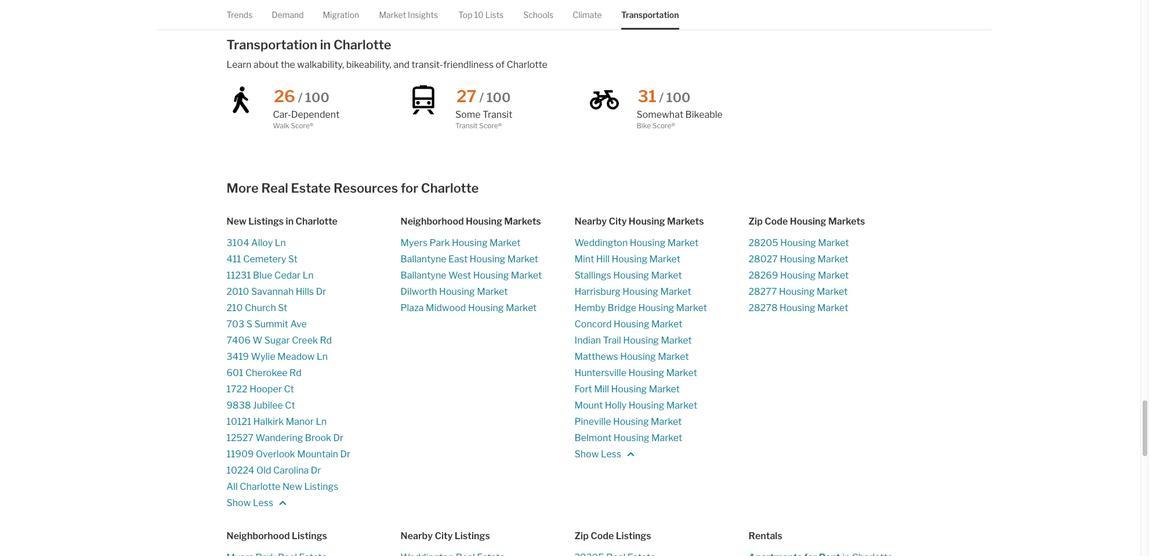 Task type: vqa. For each thing, say whether or not it's contained in the screenshot.
2023
no



Task type: locate. For each thing, give the bounding box(es) containing it.
hills
[[296, 286, 314, 297]]

mount holly housing market link
[[575, 398, 749, 414]]

1 horizontal spatial show
[[575, 449, 599, 460]]

score
[[291, 121, 310, 130], [479, 121, 499, 130], [653, 121, 672, 130]]

score down some
[[479, 121, 499, 130]]

1 vertical spatial transportation
[[227, 37, 318, 52]]

0 vertical spatial show l ess
[[575, 449, 624, 460]]

1 vertical spatial in
[[286, 216, 294, 227]]

market
[[379, 10, 406, 20], [490, 238, 521, 249], [668, 238, 699, 249], [819, 238, 850, 249], [508, 254, 539, 265], [650, 254, 681, 265], [818, 254, 849, 265], [511, 270, 542, 281], [652, 270, 683, 281], [818, 270, 849, 281], [477, 286, 508, 297], [661, 286, 692, 297], [817, 286, 848, 297], [506, 303, 537, 314], [677, 303, 708, 314], [818, 303, 849, 314], [652, 319, 683, 330], [661, 335, 692, 346], [658, 351, 689, 362], [667, 368, 698, 379], [649, 384, 680, 395], [667, 400, 698, 411], [651, 416, 682, 427], [652, 433, 683, 444]]

in up 3104 alloy ln link
[[286, 216, 294, 227]]

zip inside zip code listings heading
[[575, 531, 589, 542]]

l down belmont in the bottom of the page
[[601, 449, 607, 460]]

1 horizontal spatial /
[[480, 90, 484, 105]]

ballantyne up "dilworth"
[[401, 270, 447, 281]]

car-
[[273, 109, 291, 120]]

2 horizontal spatial score
[[653, 121, 672, 130]]

city inside "heading"
[[435, 531, 453, 542]]

market down 'concord housing market' link at the bottom of the page
[[661, 335, 692, 346]]

meadow
[[278, 351, 315, 362]]

® down somewhat at right top
[[672, 121, 676, 130]]

rd
[[320, 335, 332, 346], [290, 368, 302, 379]]

1 vertical spatial transit
[[456, 121, 478, 130]]

1 horizontal spatial st
[[288, 254, 298, 265]]

indian
[[575, 335, 601, 346]]

0 vertical spatial nearby
[[575, 216, 607, 227]]

rd down 703 s summit ave link
[[320, 335, 332, 346]]

1 markets from the left
[[505, 216, 541, 227]]

1 horizontal spatial ess
[[607, 449, 622, 460]]

markets up myers park housing market link
[[505, 216, 541, 227]]

® inside some transit transit score ®
[[499, 121, 502, 130]]

0 horizontal spatial rd
[[290, 368, 302, 379]]

100 up dependent
[[305, 90, 330, 105]]

1 vertical spatial l
[[253, 498, 259, 509]]

charlotte down old
[[240, 481, 281, 492]]

market up the 28027 housing market link
[[819, 238, 850, 249]]

ballantyne down myers
[[401, 254, 447, 265]]

market down mint hill housing market link
[[652, 270, 683, 281]]

city for housing
[[609, 216, 627, 227]]

® down dependent
[[310, 121, 314, 130]]

1 / from the left
[[298, 90, 303, 105]]

0 horizontal spatial nearby
[[401, 531, 433, 542]]

0 horizontal spatial st
[[278, 303, 288, 314]]

score inside some transit transit score ®
[[479, 121, 499, 130]]

1 ® from the left
[[310, 121, 314, 130]]

2 horizontal spatial markets
[[829, 216, 866, 227]]

0 vertical spatial show
[[575, 449, 599, 460]]

ess down old
[[259, 498, 274, 509]]

transit
[[483, 109, 513, 120], [456, 121, 478, 130]]

fort
[[575, 384, 593, 395]]

1 vertical spatial show
[[227, 498, 251, 509]]

2 score from the left
[[479, 121, 499, 130]]

ess down belmont in the bottom of the page
[[607, 449, 622, 460]]

® inside "car-dependent walk score ®"
[[310, 121, 314, 130]]

new up "3104"
[[227, 216, 247, 227]]

0 vertical spatial code
[[765, 216, 789, 227]]

11909
[[227, 449, 254, 460]]

hemby bridge housing market link
[[575, 300, 749, 317]]

neighborhood up park
[[401, 216, 464, 227]]

1 vertical spatial neighborhood
[[227, 531, 290, 542]]

0 vertical spatial l
[[601, 449, 607, 460]]

1 horizontal spatial transit
[[483, 109, 513, 120]]

listings
[[249, 216, 284, 227], [305, 481, 339, 492], [292, 531, 327, 542], [455, 531, 490, 542], [616, 531, 652, 542]]

0 vertical spatial rd
[[320, 335, 332, 346]]

3419 wylie meadow ln link
[[227, 349, 401, 365]]

1 vertical spatial ct
[[285, 400, 295, 411]]

score down somewhat at right top
[[653, 121, 672, 130]]

wandering
[[256, 433, 303, 444]]

2 horizontal spatial 100
[[667, 90, 691, 105]]

2 markets from the left
[[668, 216, 704, 227]]

market down ballantyne east housing market link
[[511, 270, 542, 281]]

code inside zip code housing markets heading
[[765, 216, 789, 227]]

0 horizontal spatial markets
[[505, 216, 541, 227]]

learn about the walkability, bikeability, and transit-friendliness of charlotte
[[227, 59, 548, 70]]

market up mint hill housing market link
[[668, 238, 699, 249]]

transit down some
[[456, 121, 478, 130]]

1 horizontal spatial ®
[[499, 121, 502, 130]]

zip for zip code housing markets
[[749, 216, 763, 227]]

zip inside zip code housing markets heading
[[749, 216, 763, 227]]

1 horizontal spatial markets
[[668, 216, 704, 227]]

ln up brook
[[316, 416, 327, 427]]

0 horizontal spatial /
[[298, 90, 303, 105]]

market down the fort mill housing market link
[[667, 400, 698, 411]]

nearby city housing markets
[[575, 216, 704, 227]]

show down all
[[227, 498, 251, 509]]

belmont housing market link
[[575, 430, 749, 447]]

dr
[[316, 286, 326, 297], [334, 433, 344, 444], [340, 449, 351, 460], [311, 465, 321, 476]]

100 inside 26 / 100
[[305, 90, 330, 105]]

7406
[[227, 335, 251, 346]]

market down dilworth housing market link at the bottom of page
[[506, 303, 537, 314]]

® inside somewhat bikeable bike score ®
[[672, 121, 676, 130]]

0 horizontal spatial 100
[[305, 90, 330, 105]]

l
[[601, 449, 607, 460], [253, 498, 259, 509]]

ln right alloy in the left top of the page
[[275, 238, 286, 249]]

27 / 100
[[457, 86, 511, 106]]

1 horizontal spatial in
[[320, 37, 331, 52]]

28205 housing market link
[[749, 235, 923, 251]]

100 up some transit transit score ®
[[487, 90, 511, 105]]

100 inside the 31 / 100
[[667, 90, 691, 105]]

l down old
[[253, 498, 259, 509]]

® down 27 / 100
[[499, 121, 502, 130]]

26
[[274, 86, 295, 106]]

411 cemetery st link
[[227, 251, 401, 268]]

for
[[401, 181, 419, 196]]

0 vertical spatial transportation
[[622, 10, 679, 20]]

score for 27
[[479, 121, 499, 130]]

some
[[456, 109, 481, 120]]

0 vertical spatial in
[[320, 37, 331, 52]]

703
[[227, 319, 245, 330]]

31 / 100
[[638, 86, 691, 106]]

0 horizontal spatial new
[[227, 216, 247, 227]]

ct up manor
[[285, 400, 295, 411]]

lists
[[486, 10, 504, 20]]

huntersville
[[575, 368, 627, 379]]

1 vertical spatial zip
[[575, 531, 589, 542]]

11909 overlook mountain dr link
[[227, 447, 401, 463]]

ballantyne west housing market link
[[401, 268, 575, 284]]

0 horizontal spatial ®
[[310, 121, 314, 130]]

1 horizontal spatial score
[[479, 121, 499, 130]]

/ for 27
[[480, 90, 484, 105]]

1 vertical spatial ballantyne
[[401, 270, 447, 281]]

transportation link
[[622, 0, 679, 30]]

1 horizontal spatial transportation
[[622, 10, 679, 20]]

28269
[[749, 270, 779, 281]]

2 horizontal spatial ®
[[672, 121, 676, 130]]

0 horizontal spatial zip
[[575, 531, 589, 542]]

markets up weddington housing market link
[[668, 216, 704, 227]]

zip code listings heading
[[575, 530, 749, 543]]

0 horizontal spatial city
[[435, 531, 453, 542]]

score inside somewhat bikeable bike score ®
[[653, 121, 672, 130]]

0 vertical spatial ballantyne
[[401, 254, 447, 265]]

ln up hills
[[303, 270, 314, 281]]

3 / from the left
[[660, 90, 664, 105]]

w
[[253, 335, 263, 346]]

1 horizontal spatial zip
[[749, 216, 763, 227]]

/ right 26
[[298, 90, 303, 105]]

®
[[310, 121, 314, 130], [499, 121, 502, 130], [672, 121, 676, 130]]

harrisburg housing market link
[[575, 284, 749, 300]]

st up cedar
[[288, 254, 298, 265]]

1 horizontal spatial rd
[[320, 335, 332, 346]]

1 horizontal spatial neighborhood
[[401, 216, 464, 227]]

100
[[305, 90, 330, 105], [487, 90, 511, 105], [667, 90, 691, 105]]

market insights link
[[379, 0, 438, 30]]

west
[[449, 270, 472, 281]]

1 vertical spatial nearby
[[401, 531, 433, 542]]

100 up somewhat bikeable bike score ®
[[667, 90, 691, 105]]

code
[[765, 216, 789, 227], [591, 531, 614, 542]]

/ inside 27 / 100
[[480, 90, 484, 105]]

11231
[[227, 270, 251, 281]]

dr right mountain
[[340, 449, 351, 460]]

code for listings
[[591, 531, 614, 542]]

nearby inside heading
[[575, 216, 607, 227]]

1 100 from the left
[[305, 90, 330, 105]]

1 vertical spatial ess
[[259, 498, 274, 509]]

charlotte up bikeability,
[[334, 37, 392, 52]]

0 vertical spatial transit
[[483, 109, 513, 120]]

0 horizontal spatial transit
[[456, 121, 478, 130]]

listings inside "heading"
[[455, 531, 490, 542]]

601 cherokee rd link
[[227, 365, 401, 382]]

3 ® from the left
[[672, 121, 676, 130]]

housing inside neighborhood housing markets heading
[[466, 216, 503, 227]]

concord
[[575, 319, 612, 330]]

housing
[[466, 216, 503, 227], [629, 216, 666, 227], [790, 216, 827, 227], [452, 238, 488, 249], [630, 238, 666, 249], [781, 238, 817, 249], [470, 254, 506, 265], [612, 254, 648, 265], [780, 254, 816, 265], [473, 270, 509, 281], [614, 270, 650, 281], [781, 270, 816, 281], [439, 286, 475, 297], [623, 286, 659, 297], [780, 286, 815, 297], [468, 303, 504, 314], [639, 303, 675, 314], [780, 303, 816, 314], [614, 319, 650, 330], [624, 335, 659, 346], [621, 351, 656, 362], [629, 368, 665, 379], [612, 384, 647, 395], [629, 400, 665, 411], [614, 416, 649, 427], [614, 433, 650, 444]]

0 vertical spatial neighborhood
[[401, 216, 464, 227]]

code inside zip code listings heading
[[591, 531, 614, 542]]

1 horizontal spatial 100
[[487, 90, 511, 105]]

somewhat
[[637, 109, 684, 120]]

2 horizontal spatial /
[[660, 90, 664, 105]]

1 score from the left
[[291, 121, 310, 130]]

of
[[496, 59, 505, 70]]

/ for 31
[[660, 90, 664, 105]]

myers park housing market link
[[401, 235, 575, 251]]

1 horizontal spatial city
[[609, 216, 627, 227]]

3 score from the left
[[653, 121, 672, 130]]

in up 'walkability,'
[[320, 37, 331, 52]]

bridge
[[608, 303, 637, 314]]

resources
[[334, 181, 398, 196]]

0 vertical spatial new
[[227, 216, 247, 227]]

1 vertical spatial city
[[435, 531, 453, 542]]

ct right hooper
[[284, 384, 294, 395]]

1 vertical spatial code
[[591, 531, 614, 542]]

show l ess down all
[[227, 498, 276, 509]]

market down 28277 housing market link
[[818, 303, 849, 314]]

100 inside 27 / 100
[[487, 90, 511, 105]]

0 horizontal spatial neighborhood
[[227, 531, 290, 542]]

/ inside the 31 / 100
[[660, 90, 664, 105]]

1722 hooper ct link
[[227, 382, 401, 398]]

show down belmont in the bottom of the page
[[575, 449, 599, 460]]

zip code housing markets heading
[[749, 216, 923, 228]]

st down the savannah
[[278, 303, 288, 314]]

1 horizontal spatial l
[[601, 449, 607, 460]]

concord housing market link
[[575, 317, 749, 333]]

nearby inside "heading"
[[401, 531, 433, 542]]

nearby city listings heading
[[401, 530, 575, 543]]

mint hill housing market link
[[575, 251, 749, 268]]

1 vertical spatial rd
[[290, 368, 302, 379]]

mill
[[595, 384, 610, 395]]

about
[[254, 59, 279, 70]]

new down carolina
[[283, 481, 303, 492]]

market down pineville housing market "link"
[[652, 433, 683, 444]]

overlook
[[256, 449, 295, 460]]

the
[[281, 59, 295, 70]]

/
[[298, 90, 303, 105], [480, 90, 484, 105], [660, 90, 664, 105]]

markets up 28205 housing market link on the right top
[[829, 216, 866, 227]]

1 horizontal spatial show l ess
[[575, 449, 624, 460]]

transit down 27 / 100
[[483, 109, 513, 120]]

blue
[[253, 270, 273, 281]]

28277 housing market link
[[749, 284, 923, 300]]

some transit transit score ®
[[456, 109, 513, 130]]

market down harrisburg housing market link at bottom
[[677, 303, 708, 314]]

3 100 from the left
[[667, 90, 691, 105]]

2 100 from the left
[[487, 90, 511, 105]]

markets for nearby city housing markets
[[668, 216, 704, 227]]

/ right the '27'
[[480, 90, 484, 105]]

demand link
[[272, 0, 304, 30]]

0 horizontal spatial code
[[591, 531, 614, 542]]

100 for 27
[[487, 90, 511, 105]]

27
[[457, 86, 477, 106]]

ballantyne
[[401, 254, 447, 265], [401, 270, 447, 281]]

matthews housing market link
[[575, 349, 749, 365]]

code for housing
[[765, 216, 789, 227]]

score inside "car-dependent walk score ®"
[[291, 121, 310, 130]]

12527
[[227, 433, 254, 444]]

/ inside 26 / 100
[[298, 90, 303, 105]]

neighborhood for neighborhood housing markets
[[401, 216, 464, 227]]

charlotte up 3104 alloy ln link
[[296, 216, 338, 227]]

0 vertical spatial city
[[609, 216, 627, 227]]

cedar
[[275, 270, 301, 281]]

city inside heading
[[609, 216, 627, 227]]

bike
[[637, 121, 651, 130]]

2 / from the left
[[480, 90, 484, 105]]

score down dependent
[[291, 121, 310, 130]]

rd down 'meadow'
[[290, 368, 302, 379]]

new listings in charlotte heading
[[227, 216, 401, 228]]

neighborhood
[[401, 216, 464, 227], [227, 531, 290, 542]]

city
[[609, 216, 627, 227], [435, 531, 453, 542]]

0 horizontal spatial in
[[286, 216, 294, 227]]

/ right 31 at the top
[[660, 90, 664, 105]]

weddington housing market mint hill housing market stallings housing market harrisburg housing market hemby bridge housing market concord housing market indian trail housing market matthews housing market huntersville housing market fort mill housing market mount holly housing market pineville housing market belmont housing market
[[575, 238, 708, 444]]

0 horizontal spatial show l ess
[[227, 498, 276, 509]]

neighborhood down all
[[227, 531, 290, 542]]

nearby
[[575, 216, 607, 227], [401, 531, 433, 542]]

1 vertical spatial new
[[283, 481, 303, 492]]

1 horizontal spatial nearby
[[575, 216, 607, 227]]

nearby for nearby city housing markets
[[575, 216, 607, 227]]

10224
[[227, 465, 255, 476]]

® for 26
[[310, 121, 314, 130]]

1 horizontal spatial code
[[765, 216, 789, 227]]

0 vertical spatial zip
[[749, 216, 763, 227]]

1 vertical spatial show l ess
[[227, 498, 276, 509]]

transportation for transportation in charlotte
[[227, 37, 318, 52]]

1 horizontal spatial new
[[283, 481, 303, 492]]

show l ess down belmont in the bottom of the page
[[575, 449, 624, 460]]

pineville housing market link
[[575, 414, 749, 430]]

703 s summit ave link
[[227, 317, 401, 333]]

0 vertical spatial st
[[288, 254, 298, 265]]

0 horizontal spatial score
[[291, 121, 310, 130]]

housing inside zip code housing markets heading
[[790, 216, 827, 227]]

belmont
[[575, 433, 612, 444]]

0 horizontal spatial show
[[227, 498, 251, 509]]

100 for 26
[[305, 90, 330, 105]]

3 markets from the left
[[829, 216, 866, 227]]

stallings
[[575, 270, 612, 281]]

learn
[[227, 59, 252, 70]]

more
[[227, 181, 259, 196]]

0 horizontal spatial transportation
[[227, 37, 318, 52]]

2 ® from the left
[[499, 121, 502, 130]]

7406 w sugar creek rd link
[[227, 333, 401, 349]]

estate
[[291, 181, 331, 196]]



Task type: describe. For each thing, give the bounding box(es) containing it.
9838
[[227, 400, 251, 411]]

market down 28269 housing market link
[[817, 286, 848, 297]]

0 vertical spatial ct
[[284, 384, 294, 395]]

rentals heading
[[749, 530, 923, 543]]

more real estate resources for charlotte
[[227, 181, 479, 196]]

markets for zip code housing markets
[[829, 216, 866, 227]]

plaza
[[401, 303, 424, 314]]

hemby
[[575, 303, 606, 314]]

28269 housing market link
[[749, 268, 923, 284]]

mountain
[[297, 449, 338, 460]]

mount
[[575, 400, 603, 411]]

carolina
[[273, 465, 309, 476]]

market down indian trail housing market link
[[658, 351, 689, 362]]

dr down 11909 overlook mountain dr link at the bottom left of the page
[[311, 465, 321, 476]]

10121
[[227, 416, 252, 427]]

market up ballantyne east housing market link
[[490, 238, 521, 249]]

nearby city listings
[[401, 531, 490, 542]]

indian trail housing market link
[[575, 333, 749, 349]]

somewhat bikeable bike score ®
[[637, 109, 723, 130]]

31
[[638, 86, 657, 106]]

myers
[[401, 238, 428, 249]]

climate link
[[573, 0, 602, 30]]

market down ballantyne west housing market link
[[477, 286, 508, 297]]

2 ballantyne from the top
[[401, 270, 447, 281]]

28277
[[749, 286, 778, 297]]

trends link
[[227, 0, 253, 30]]

1 ballantyne from the top
[[401, 254, 447, 265]]

city for listings
[[435, 531, 453, 542]]

housing inside nearby city housing markets heading
[[629, 216, 666, 227]]

top
[[459, 10, 473, 20]]

cemetery
[[243, 254, 286, 265]]

charlotte right of
[[507, 59, 548, 70]]

new inside heading
[[227, 216, 247, 227]]

new inside 3104 alloy ln 411 cemetery st 11231 blue cedar ln 2010 savannah hills dr 210 church st 703 s summit ave 7406 w sugar creek rd 3419 wylie meadow ln 601 cherokee rd 1722 hooper ct 9838 jubilee ct 10121 halkirk manor ln 12527 wandering brook dr 11909 overlook mountain dr 10224 old carolina dr all charlotte new listings
[[283, 481, 303, 492]]

zip code listings
[[575, 531, 652, 542]]

market down mount holly housing market link on the bottom of the page
[[651, 416, 682, 427]]

market down weddington housing market link
[[650, 254, 681, 265]]

601
[[227, 368, 244, 379]]

market down myers park housing market link
[[508, 254, 539, 265]]

neighborhood housing markets heading
[[401, 216, 575, 228]]

zip for zip code listings
[[575, 531, 589, 542]]

0 horizontal spatial l
[[253, 498, 259, 509]]

score for 31
[[653, 121, 672, 130]]

market down the stallings housing market link
[[661, 286, 692, 297]]

brook
[[305, 433, 332, 444]]

10224 old carolina dr link
[[227, 463, 401, 479]]

100 for 31
[[667, 90, 691, 105]]

new listings in charlotte
[[227, 216, 338, 227]]

10
[[475, 10, 484, 20]]

market insights
[[379, 10, 438, 20]]

schools
[[524, 10, 554, 20]]

® for 31
[[672, 121, 676, 130]]

neighborhood for neighborhood listings
[[227, 531, 290, 542]]

charlotte inside 3104 alloy ln 411 cemetery st 11231 blue cedar ln 2010 savannah hills dr 210 church st 703 s summit ave 7406 w sugar creek rd 3419 wylie meadow ln 601 cherokee rd 1722 hooper ct 9838 jubilee ct 10121 halkirk manor ln 12527 wandering brook dr 11909 overlook mountain dr 10224 old carolina dr all charlotte new listings
[[240, 481, 281, 492]]

stallings housing market link
[[575, 268, 749, 284]]

® for 27
[[499, 121, 502, 130]]

210
[[227, 303, 243, 314]]

park
[[430, 238, 450, 249]]

210 church st link
[[227, 300, 401, 317]]

bikeability,
[[346, 59, 392, 70]]

transportation in charlotte
[[227, 37, 392, 52]]

ave
[[290, 319, 307, 330]]

myers park housing market ballantyne east housing market ballantyne west housing market dilworth housing market plaza midwood housing market
[[401, 238, 542, 314]]

market down the huntersville housing market link
[[649, 384, 680, 395]]

weddington
[[575, 238, 628, 249]]

fort mill housing market link
[[575, 382, 749, 398]]

transit-
[[412, 59, 444, 70]]

listings inside 3104 alloy ln 411 cemetery st 11231 blue cedar ln 2010 savannah hills dr 210 church st 703 s summit ave 7406 w sugar creek rd 3419 wylie meadow ln 601 cherokee rd 1722 hooper ct 9838 jubilee ct 10121 halkirk manor ln 12527 wandering brook dr 11909 overlook mountain dr 10224 old carolina dr all charlotte new listings
[[305, 481, 339, 492]]

market down matthews housing market link
[[667, 368, 698, 379]]

harrisburg
[[575, 286, 621, 297]]

market down 'hemby bridge housing market' link
[[652, 319, 683, 330]]

pineville
[[575, 416, 612, 427]]

1722
[[227, 384, 248, 395]]

walkability,
[[297, 59, 344, 70]]

plaza midwood housing market link
[[401, 300, 575, 317]]

28027 housing market link
[[749, 251, 923, 268]]

dr right brook
[[334, 433, 344, 444]]

dr right hills
[[316, 286, 326, 297]]

nearby for nearby city listings
[[401, 531, 433, 542]]

wylie
[[251, 351, 276, 362]]

friendliness
[[444, 59, 494, 70]]

1 vertical spatial st
[[278, 303, 288, 314]]

neighborhood listings
[[227, 531, 327, 542]]

12527 wandering brook dr link
[[227, 430, 401, 447]]

alloy
[[251, 238, 273, 249]]

top 10 lists link
[[459, 0, 504, 30]]

walk
[[273, 121, 289, 130]]

/ for 26
[[298, 90, 303, 105]]

mint
[[575, 254, 595, 265]]

ln down 7406 w sugar creek rd link
[[317, 351, 328, 362]]

jubilee
[[253, 400, 283, 411]]

market down the 28027 housing market link
[[818, 270, 849, 281]]

26 / 100
[[274, 86, 330, 106]]

in inside heading
[[286, 216, 294, 227]]

charlotte up neighborhood housing markets
[[421, 181, 479, 196]]

market down 28205 housing market link on the right top
[[818, 254, 849, 265]]

midwood
[[426, 303, 466, 314]]

transportation for transportation
[[622, 10, 679, 20]]

0 vertical spatial ess
[[607, 449, 622, 460]]

hill
[[597, 254, 610, 265]]

28205 housing market 28027 housing market 28269 housing market 28277 housing market 28278 housing market
[[749, 238, 850, 314]]

charlotte inside new listings in charlotte heading
[[296, 216, 338, 227]]

dilworth
[[401, 286, 438, 297]]

summit
[[255, 319, 289, 330]]

old
[[257, 465, 271, 476]]

weddington housing market link
[[575, 235, 749, 251]]

3104 alloy ln 411 cemetery st 11231 blue cedar ln 2010 savannah hills dr 210 church st 703 s summit ave 7406 w sugar creek rd 3419 wylie meadow ln 601 cherokee rd 1722 hooper ct 9838 jubilee ct 10121 halkirk manor ln 12527 wandering brook dr 11909 overlook mountain dr 10224 old carolina dr all charlotte new listings
[[227, 238, 351, 492]]

11231 blue cedar ln link
[[227, 268, 401, 284]]

migration
[[323, 10, 359, 20]]

score for 26
[[291, 121, 310, 130]]

neighborhood housing markets
[[401, 216, 541, 227]]

trail
[[603, 335, 622, 346]]

rentals
[[749, 531, 783, 542]]

halkirk
[[254, 416, 284, 427]]

market left 'insights'
[[379, 10, 406, 20]]

nearby city housing markets heading
[[575, 216, 749, 228]]

28278 housing market link
[[749, 300, 923, 317]]

2010
[[227, 286, 249, 297]]

neighborhood listings heading
[[227, 530, 401, 543]]

migration link
[[323, 0, 359, 30]]

0 horizontal spatial ess
[[259, 498, 274, 509]]



